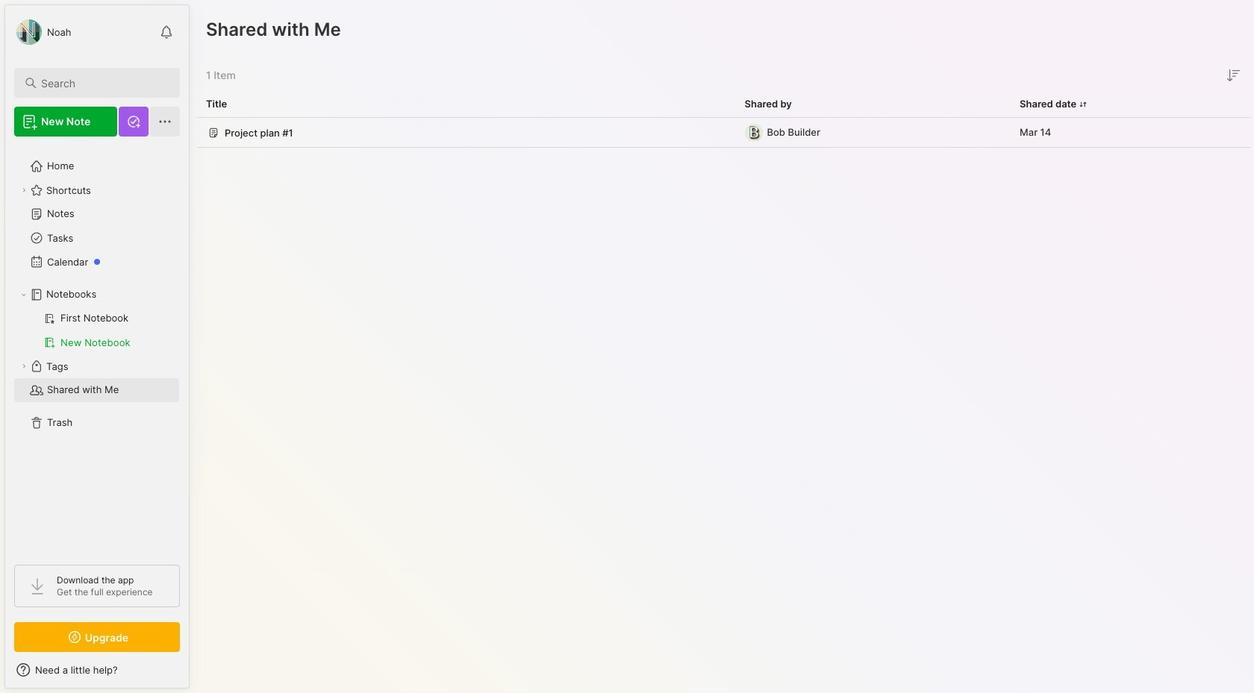 Task type: locate. For each thing, give the bounding box(es) containing it.
None search field
[[41, 74, 166, 92]]

tree
[[5, 146, 189, 552]]

group inside tree
[[14, 307, 179, 355]]

tree inside main element
[[5, 146, 189, 552]]

Search text field
[[41, 76, 166, 90]]

Sort field
[[1224, 66, 1242, 84]]

Account field
[[14, 17, 71, 47]]

click to collapse image
[[188, 666, 200, 684]]

row
[[197, 118, 1251, 148]]

group
[[14, 307, 179, 355]]

sort options image
[[1224, 66, 1242, 84]]



Task type: vqa. For each thing, say whether or not it's contained in the screenshot.
Tree on the left of page within the Main element
no



Task type: describe. For each thing, give the bounding box(es) containing it.
expand notebooks image
[[19, 290, 28, 299]]

expand tags image
[[19, 362, 28, 371]]

main element
[[0, 0, 194, 693]]

none search field inside main element
[[41, 74, 166, 92]]

WHAT'S NEW field
[[5, 658, 189, 682]]



